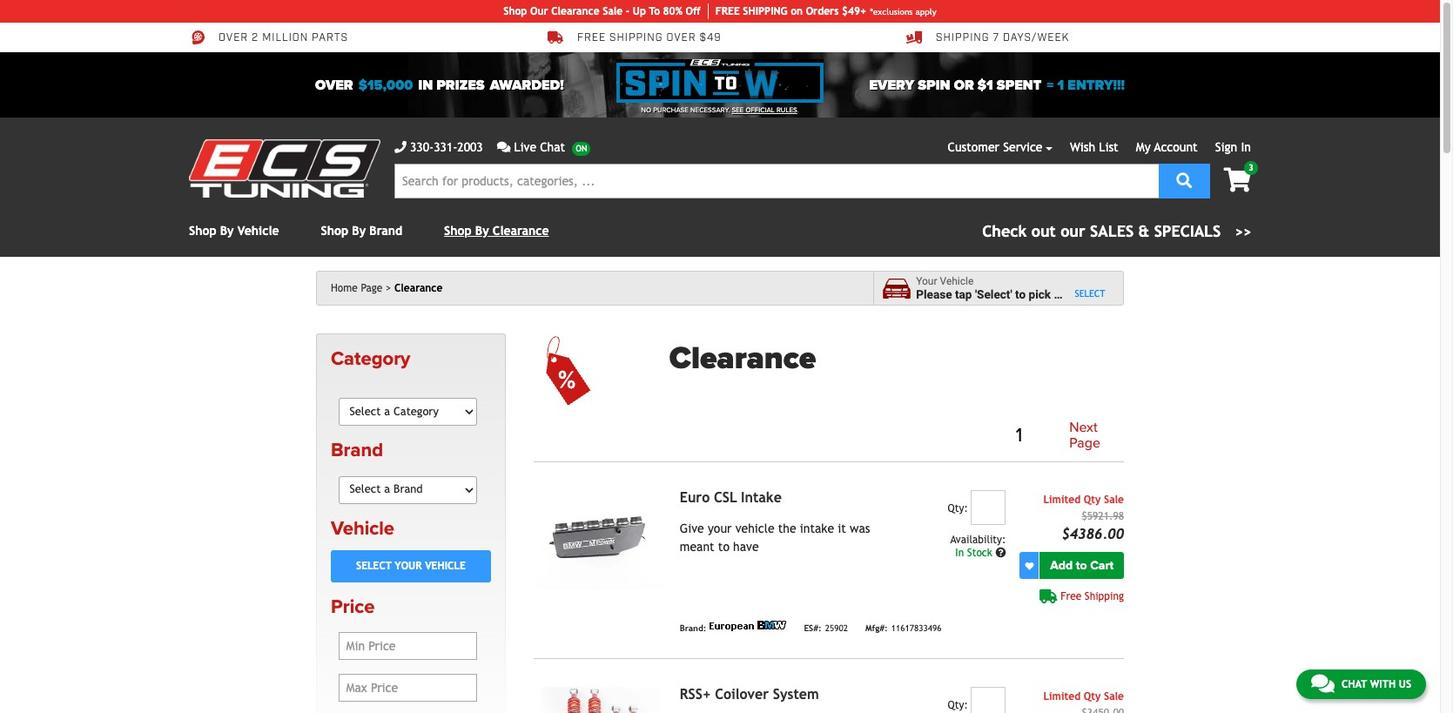 Task type: locate. For each thing, give the bounding box(es) containing it.
limited for limited qty sale
[[1043, 691, 1081, 703]]

1 vertical spatial over
[[315, 76, 353, 94]]

1 horizontal spatial select
[[1075, 288, 1105, 299]]

over down parts
[[315, 76, 353, 94]]

comments image for live
[[497, 141, 511, 153]]

1 horizontal spatial shipping
[[1085, 591, 1124, 603]]

free for free shipping
[[1061, 591, 1082, 603]]

shipping
[[609, 32, 663, 45]]

1
[[1058, 76, 1064, 94], [1016, 423, 1022, 447]]

select up price
[[356, 560, 392, 572]]

2 vertical spatial to
[[1076, 558, 1087, 573]]

to right 'add'
[[1076, 558, 1087, 573]]

availability:
[[950, 534, 1006, 546]]

over for over $15,000 in prizes
[[315, 76, 353, 94]]

0 horizontal spatial vehicle
[[735, 522, 775, 536]]

vehicle inside your vehicle please tap 'select' to pick a vehicle
[[1063, 287, 1101, 301]]

1 right =
[[1058, 76, 1064, 94]]

free
[[716, 5, 740, 17]]

1 vertical spatial 1
[[1016, 423, 1022, 447]]

1 qty: from the top
[[948, 503, 968, 515]]

1 horizontal spatial vehicle
[[1063, 287, 1101, 301]]

over $15,000 in prizes
[[315, 76, 485, 94]]

category
[[331, 347, 410, 370]]

shop for shop by vehicle
[[189, 224, 216, 238]]

11617833496
[[891, 623, 942, 633]]

free shipping
[[1061, 591, 1124, 603]]

vehicle inside your vehicle please tap 'select' to pick a vehicle
[[940, 275, 974, 287]]

0 vertical spatial limited
[[1043, 494, 1081, 506]]

-
[[626, 5, 630, 17]]

shop for shop by brand
[[321, 224, 348, 238]]

shipping left 7
[[936, 32, 990, 45]]

page
[[361, 282, 383, 294], [1070, 434, 1101, 452]]

over
[[219, 32, 248, 45], [315, 76, 353, 94]]

1 horizontal spatial your
[[708, 522, 732, 536]]

0 horizontal spatial 1
[[1016, 423, 1022, 447]]

euro csl intake
[[680, 490, 782, 506]]

free down shop our clearance sale - up to 80% off
[[577, 32, 606, 45]]

sale
[[603, 5, 623, 17], [1104, 494, 1124, 506], [1104, 691, 1124, 703]]

account
[[1154, 140, 1198, 154]]

1 horizontal spatial free
[[1061, 591, 1082, 603]]

by down ecs tuning "image" on the top of page
[[220, 224, 234, 238]]

0 vertical spatial page
[[361, 282, 383, 294]]

$1
[[978, 76, 993, 94]]

es#: 25902
[[804, 623, 848, 633]]

sign in link
[[1215, 140, 1251, 154]]

by down the 2003
[[475, 224, 489, 238]]

free shipping over $49
[[577, 32, 722, 45]]

1 by from the left
[[220, 224, 234, 238]]

330-
[[410, 140, 434, 154]]

1 vertical spatial free
[[1061, 591, 1082, 603]]

1 horizontal spatial over
[[315, 76, 353, 94]]

None number field
[[971, 490, 1006, 525], [971, 687, 1006, 713], [971, 490, 1006, 525], [971, 687, 1006, 713]]

shipping down cart
[[1085, 591, 1124, 603]]

comments image left 'chat with us'
[[1311, 673, 1335, 694]]

or
[[954, 76, 974, 94]]

sales & specials
[[1090, 222, 1221, 240]]

0 vertical spatial chat
[[540, 140, 565, 154]]

1 vertical spatial qty
[[1084, 691, 1101, 703]]

*exclusions apply link
[[870, 5, 937, 18]]

1 vertical spatial vehicle
[[735, 522, 775, 536]]

chat right live
[[540, 140, 565, 154]]

your for select
[[395, 560, 422, 572]]

qty inside limited qty sale $5921.98 $4386.00
[[1084, 494, 1101, 506]]

sale inside limited qty sale $5921.98 $4386.00
[[1104, 494, 1124, 506]]

question circle image
[[996, 548, 1006, 558]]

paginated product list navigation navigation
[[669, 417, 1124, 455]]

comments image inside chat with us "link"
[[1311, 673, 1335, 694]]

with
[[1370, 678, 1396, 690]]

to
[[1015, 287, 1026, 301], [718, 540, 730, 554], [1076, 558, 1087, 573]]

brand
[[369, 224, 402, 238], [331, 439, 383, 462]]

0 vertical spatial comments image
[[497, 141, 511, 153]]

.
[[797, 106, 799, 114]]

1 vertical spatial limited
[[1043, 691, 1081, 703]]

1 vertical spatial shipping
[[1085, 591, 1124, 603]]

comments image left live
[[497, 141, 511, 153]]

0 horizontal spatial your
[[395, 560, 422, 572]]

0 vertical spatial select
[[1075, 288, 1105, 299]]

service
[[1003, 140, 1043, 154]]

up
[[633, 5, 646, 17]]

coilover
[[715, 686, 769, 703]]

vehicle up have
[[735, 522, 775, 536]]

shop by vehicle link
[[189, 224, 279, 238]]

331-
[[434, 140, 457, 154]]

entry!!!
[[1068, 76, 1125, 94]]

2 limited from the top
[[1043, 691, 1081, 703]]

1 vertical spatial to
[[718, 540, 730, 554]]

0 horizontal spatial chat
[[540, 140, 565, 154]]

Min Price number field
[[338, 632, 477, 660]]

0 horizontal spatial comments image
[[497, 141, 511, 153]]

1 vertical spatial your
[[395, 560, 422, 572]]

2 horizontal spatial by
[[475, 224, 489, 238]]

by up home page link
[[352, 224, 366, 238]]

1 horizontal spatial by
[[352, 224, 366, 238]]

1 horizontal spatial comments image
[[1311, 673, 1335, 694]]

2 horizontal spatial to
[[1076, 558, 1087, 573]]

Search text field
[[394, 164, 1159, 199]]

it
[[838, 522, 846, 536]]

your up min price number field
[[395, 560, 422, 572]]

2
[[252, 32, 259, 45]]

prizes
[[436, 76, 485, 94]]

0 vertical spatial 1
[[1058, 76, 1064, 94]]

1 limited from the top
[[1043, 494, 1081, 506]]

1 vertical spatial in
[[955, 547, 964, 559]]

3
[[1249, 163, 1254, 172]]

shop by vehicle
[[189, 224, 279, 238]]

select right "a"
[[1075, 288, 1105, 299]]

limited inside limited qty sale $5921.98 $4386.00
[[1043, 494, 1081, 506]]

shop
[[504, 5, 527, 17], [189, 224, 216, 238], [321, 224, 348, 238], [444, 224, 472, 238]]

no purchase necessary. see official rules .
[[641, 106, 799, 114]]

3 by from the left
[[475, 224, 489, 238]]

0 vertical spatial to
[[1015, 287, 1026, 301]]

days/week
[[1003, 32, 1069, 45]]

wish list
[[1070, 140, 1119, 154]]

1 horizontal spatial chat
[[1342, 678, 1367, 690]]

shop for shop our clearance sale - up to 80% off
[[504, 5, 527, 17]]

1 horizontal spatial to
[[1015, 287, 1026, 301]]

1 vertical spatial qty:
[[948, 699, 968, 712]]

Max Price number field
[[338, 674, 477, 702]]

over left 2
[[219, 32, 248, 45]]

0 horizontal spatial page
[[361, 282, 383, 294]]

0 horizontal spatial shipping
[[936, 32, 990, 45]]

phone image
[[394, 141, 407, 153]]

0 horizontal spatial free
[[577, 32, 606, 45]]

vehicle right "a"
[[1063, 287, 1101, 301]]

next
[[1070, 419, 1098, 436]]

0 vertical spatial free
[[577, 32, 606, 45]]

your inside give your vehicle the intake it was meant to have
[[708, 522, 732, 536]]

0 vertical spatial vehicle
[[1063, 287, 1101, 301]]

rules
[[777, 106, 797, 114]]

0 vertical spatial in
[[1241, 140, 1251, 154]]

1 vertical spatial comments image
[[1311, 673, 1335, 694]]

limited
[[1043, 494, 1081, 506], [1043, 691, 1081, 703]]

page inside the paginated product list navigation navigation
[[1070, 434, 1101, 452]]

0 horizontal spatial to
[[718, 540, 730, 554]]

$15,000
[[358, 76, 413, 94]]

free for free shipping over $49
[[577, 32, 606, 45]]

1 link
[[1005, 422, 1033, 450]]

in right the sign
[[1241, 140, 1251, 154]]

shipping
[[936, 32, 990, 45], [1085, 591, 1124, 603]]

1 vertical spatial chat
[[1342, 678, 1367, 690]]

0 horizontal spatial by
[[220, 224, 234, 238]]

shop by brand link
[[321, 224, 402, 238]]

$49
[[700, 32, 722, 45]]

free ship ping on orders $49+ *exclusions apply
[[716, 5, 937, 17]]

1 vertical spatial sale
[[1104, 494, 1124, 506]]

rss+ coilover system
[[680, 686, 819, 703]]

2 by from the left
[[352, 224, 366, 238]]

meant
[[680, 540, 715, 554]]

my
[[1136, 140, 1151, 154]]

ecs tuning image
[[189, 139, 381, 198]]

to inside button
[[1076, 558, 1087, 573]]

vehicle
[[1063, 287, 1101, 301], [735, 522, 775, 536]]

2 qty: from the top
[[948, 699, 968, 712]]

to left pick
[[1015, 287, 1026, 301]]

1 vertical spatial page
[[1070, 434, 1101, 452]]

to left have
[[718, 540, 730, 554]]

es#4430806 - 32132-2 - rss+ coilover system - ultimate coil over for the motorsport enthusiast - completely adjustable - h&r - audi image
[[534, 687, 666, 713]]

1 left next
[[1016, 423, 1022, 447]]

page for next
[[1070, 434, 1101, 452]]

free down 'add'
[[1061, 591, 1082, 603]]

comments image inside live chat link
[[497, 141, 511, 153]]

1 horizontal spatial page
[[1070, 434, 1101, 452]]

chat left with on the right of the page
[[1342, 678, 1367, 690]]

million
[[262, 32, 308, 45]]

page right 1 link
[[1070, 434, 1101, 452]]

your right give
[[708, 522, 732, 536]]

home
[[331, 282, 358, 294]]

0 horizontal spatial over
[[219, 32, 248, 45]]

select
[[1075, 288, 1105, 299], [356, 560, 392, 572]]

qty for limited qty sale
[[1084, 691, 1101, 703]]

mfg#: 11617833496
[[866, 623, 942, 633]]

0 vertical spatial over
[[219, 32, 248, 45]]

0 vertical spatial qty
[[1084, 494, 1101, 506]]

shipping 7 days/week link
[[906, 30, 1069, 45]]

apply
[[915, 7, 937, 16]]

add
[[1050, 558, 1073, 573]]

1 vertical spatial select
[[356, 560, 392, 572]]

0 horizontal spatial select
[[356, 560, 392, 572]]

1 qty from the top
[[1084, 494, 1101, 506]]

home page link
[[331, 282, 391, 294]]

shop by clearance link
[[444, 224, 549, 238]]

0 vertical spatial qty:
[[948, 503, 968, 515]]

2 qty from the top
[[1084, 691, 1101, 703]]

over for over 2 million parts
[[219, 32, 248, 45]]

shopping cart image
[[1224, 168, 1251, 192]]

vehicle inside give your vehicle the intake it was meant to have
[[735, 522, 775, 536]]

0 vertical spatial your
[[708, 522, 732, 536]]

page right home
[[361, 282, 383, 294]]

2 vertical spatial sale
[[1104, 691, 1124, 703]]

comments image
[[497, 141, 511, 153], [1311, 673, 1335, 694]]

in left the stock
[[955, 547, 964, 559]]



Task type: vqa. For each thing, say whether or not it's contained in the screenshot.
"CSL"
yes



Task type: describe. For each thing, give the bounding box(es) containing it.
over 2 million parts
[[219, 32, 348, 45]]

was
[[850, 522, 870, 536]]

to inside give your vehicle the intake it was meant to have
[[718, 540, 730, 554]]

$5921.98
[[1082, 510, 1124, 523]]

limited qty sale $5921.98 $4386.00
[[1043, 494, 1124, 543]]

please
[[916, 287, 952, 301]]

'select'
[[975, 287, 1012, 301]]

select your vehicle
[[356, 560, 466, 572]]

1 horizontal spatial in
[[1241, 140, 1251, 154]]

sign
[[1215, 140, 1238, 154]]

qty for limited qty sale $5921.98 $4386.00
[[1084, 494, 1101, 506]]

our
[[530, 5, 548, 17]]

live
[[514, 140, 536, 154]]

by for vehicle
[[220, 224, 234, 238]]

euro
[[680, 490, 710, 506]]

chat inside "link"
[[1342, 678, 1367, 690]]

a
[[1054, 287, 1060, 301]]

give your vehicle the intake it was meant to have
[[680, 522, 870, 554]]

in stock
[[955, 547, 996, 559]]

0 vertical spatial shipping
[[936, 32, 990, 45]]

rss+
[[680, 686, 711, 703]]

1 horizontal spatial 1
[[1058, 76, 1064, 94]]

over 2 million parts link
[[189, 30, 348, 45]]

your
[[916, 275, 937, 287]]

orders
[[806, 5, 839, 17]]

your for give
[[708, 522, 732, 536]]

limited for limited qty sale $5921.98 $4386.00
[[1043, 494, 1081, 506]]

0 vertical spatial sale
[[603, 5, 623, 17]]

1 inside 1 link
[[1016, 423, 1022, 447]]

to inside your vehicle please tap 'select' to pick a vehicle
[[1015, 287, 1026, 301]]

no
[[641, 106, 651, 114]]

shop by clearance
[[444, 224, 549, 238]]

2003
[[457, 140, 483, 154]]

comments image for chat
[[1311, 673, 1335, 694]]

ecs tuning 'spin to win' contest logo image
[[616, 59, 824, 103]]

sales & specials link
[[982, 219, 1251, 243]]

intake
[[741, 490, 782, 506]]

on
[[791, 5, 803, 17]]

see
[[732, 106, 744, 114]]

add to wish list image
[[1025, 561, 1034, 570]]

chat with us link
[[1296, 670, 1426, 699]]

every spin or $1 spent = 1 entry!!!
[[869, 76, 1125, 94]]

shop for shop by clearance
[[444, 224, 472, 238]]

add to cart
[[1050, 558, 1114, 573]]

$4386.00
[[1062, 526, 1124, 543]]

your vehicle please tap 'select' to pick a vehicle
[[916, 275, 1101, 301]]

0 horizontal spatial in
[[955, 547, 964, 559]]

intake
[[800, 522, 834, 536]]

7
[[993, 32, 1000, 45]]

have
[[733, 540, 759, 554]]

in
[[418, 76, 433, 94]]

330-331-2003 link
[[394, 138, 483, 157]]

cart
[[1090, 558, 1114, 573]]

add to cart button
[[1040, 552, 1124, 579]]

every
[[869, 76, 914, 94]]

to
[[649, 5, 660, 17]]

official
[[746, 106, 775, 114]]

off
[[686, 5, 701, 17]]

select for select link
[[1075, 288, 1105, 299]]

ping
[[765, 5, 788, 17]]

parts
[[312, 32, 348, 45]]

csl
[[714, 490, 737, 506]]

purchase
[[653, 106, 689, 114]]

rss+ coilover system link
[[680, 686, 819, 703]]

the
[[778, 522, 796, 536]]

mfg#:
[[866, 623, 888, 633]]

select your vehicle link
[[331, 550, 491, 582]]

es#25902 - 11617833496 - euro csl intake - give your vehicle the intake it was meant to have - genuine european bmw - bmw image
[[534, 490, 666, 590]]

page for home
[[361, 282, 383, 294]]

25902
[[825, 623, 848, 633]]

stock
[[967, 547, 992, 559]]

spin
[[918, 76, 950, 94]]

list
[[1099, 140, 1119, 154]]

sign in
[[1215, 140, 1251, 154]]

tap
[[955, 287, 972, 301]]

=
[[1047, 76, 1054, 94]]

system
[[773, 686, 819, 703]]

see official rules link
[[732, 105, 797, 116]]

brand:
[[680, 623, 707, 633]]

euro csl intake link
[[680, 490, 782, 506]]

by for clearance
[[475, 224, 489, 238]]

us
[[1399, 678, 1411, 690]]

customer
[[948, 140, 1000, 154]]

0 vertical spatial brand
[[369, 224, 402, 238]]

specials
[[1154, 222, 1221, 240]]

limited qty sale
[[1043, 691, 1124, 703]]

spent
[[997, 76, 1042, 94]]

next page
[[1070, 419, 1101, 452]]

genuine european bmw - corporate logo image
[[710, 621, 787, 631]]

by for brand
[[352, 224, 366, 238]]

search image
[[1177, 172, 1192, 188]]

customer service
[[948, 140, 1043, 154]]

price
[[331, 595, 375, 618]]

sale for limited qty sale
[[1104, 691, 1124, 703]]

free shipping over $49 link
[[548, 30, 722, 45]]

my account link
[[1136, 140, 1198, 154]]

1 vertical spatial brand
[[331, 439, 383, 462]]

$49+
[[842, 5, 866, 17]]

live chat link
[[497, 138, 591, 157]]

live chat
[[514, 140, 565, 154]]

ship
[[743, 5, 765, 17]]

shipping 7 days/week
[[936, 32, 1069, 45]]

select for select your vehicle
[[356, 560, 392, 572]]

give
[[680, 522, 704, 536]]

sale for limited qty sale $5921.98 $4386.00
[[1104, 494, 1124, 506]]



